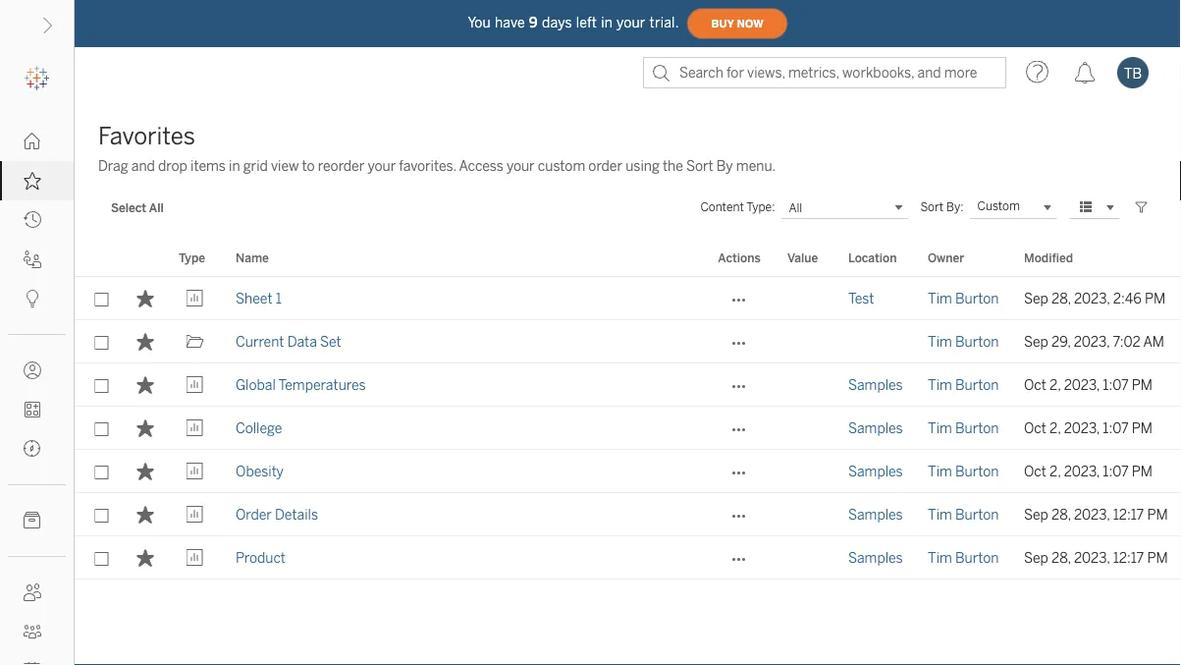 Task type: vqa. For each thing, say whether or not it's contained in the screenshot.


Task type: describe. For each thing, give the bounding box(es) containing it.
tim for college
[[928, 420, 953, 436]]

recents image
[[24, 211, 41, 229]]

2023, for obesity
[[1065, 463, 1100, 479]]

tim burton link for current data set
[[928, 320, 999, 363]]

select all button
[[98, 195, 177, 219]]

cell for obesity
[[776, 450, 837, 493]]

explore image
[[24, 440, 41, 458]]

data
[[287, 334, 317, 350]]

28, for details
[[1052, 506, 1072, 523]]

burton for order details
[[956, 506, 999, 523]]

in for favorites
[[229, 158, 240, 174]]

buy now
[[712, 17, 764, 30]]

oct 2, 2023, 1:07 pm for college
[[1025, 420, 1153, 436]]

actions
[[718, 251, 761, 265]]

view image for order details
[[186, 506, 204, 524]]

in for you
[[601, 14, 613, 31]]

list view image
[[1078, 198, 1095, 216]]

recommendations image
[[24, 290, 41, 307]]

burton for current data set
[[956, 334, 999, 350]]

sheet
[[236, 290, 273, 307]]

2, for obesity
[[1050, 463, 1061, 479]]

college
[[236, 420, 282, 436]]

samples for order details
[[849, 506, 903, 523]]

3 28, from the top
[[1052, 550, 1072, 566]]

cell for sheet 1
[[776, 277, 837, 320]]

product
[[236, 550, 286, 566]]

pm for sheet 1
[[1145, 290, 1166, 307]]

items
[[191, 158, 226, 174]]

sep 28, 2023, 12:17 pm for product
[[1025, 550, 1169, 566]]

oct for obesity
[[1025, 463, 1047, 479]]

content type:
[[701, 200, 776, 214]]

4 sep from the top
[[1025, 550, 1049, 566]]

oct 2, 2023, 1:07 pm for obesity
[[1025, 463, 1153, 479]]

2023, for current data set
[[1074, 334, 1110, 350]]

type:
[[747, 200, 776, 214]]

cell for global temperatures
[[776, 363, 837, 407]]

samples link for order details
[[849, 493, 903, 536]]

samples for college
[[849, 420, 903, 436]]

project image
[[186, 333, 204, 351]]

custom
[[538, 158, 586, 174]]

reorder
[[318, 158, 365, 174]]

you
[[468, 14, 491, 31]]

shared with me image
[[24, 251, 41, 268]]

buy now button
[[687, 8, 788, 39]]

tim for current data set
[[928, 334, 953, 350]]

favorites
[[98, 122, 195, 150]]

tim burton for sheet 1
[[928, 290, 999, 307]]

tim burton for order details
[[928, 506, 999, 523]]

cell for current data set
[[776, 320, 837, 363]]

1:07 for obesity
[[1104, 463, 1129, 479]]

details
[[275, 506, 318, 523]]

burton for college
[[956, 420, 999, 436]]

modified
[[1025, 251, 1074, 265]]

9
[[529, 14, 538, 31]]

order
[[236, 506, 272, 523]]

using
[[626, 158, 660, 174]]

12:17 for order details
[[1114, 506, 1145, 523]]

row containing product
[[75, 536, 1182, 580]]

2023, for product
[[1075, 550, 1111, 566]]

cell for product
[[776, 536, 837, 580]]

favorites image
[[24, 172, 41, 190]]

pm for global temperatures
[[1132, 377, 1153, 393]]

2, for college
[[1050, 420, 1061, 436]]

tim burton link for obesity
[[928, 450, 999, 493]]

and
[[131, 158, 155, 174]]

you have 9 days left in your trial.
[[468, 14, 679, 31]]

sep for 1
[[1025, 290, 1049, 307]]

type
[[179, 251, 205, 265]]

main navigation. press the up and down arrow keys to access links. element
[[0, 122, 74, 665]]

2, for global temperatures
[[1050, 377, 1061, 393]]

tim burton link for college
[[928, 407, 999, 450]]

all
[[149, 200, 164, 214]]

oct 2, 2023, 1:07 pm for global temperatures
[[1025, 377, 1153, 393]]

location
[[849, 251, 897, 265]]

am
[[1144, 334, 1165, 350]]

select
[[111, 200, 147, 214]]

current data set
[[236, 334, 342, 350]]

samples link for college
[[849, 407, 903, 450]]

sep 28, 2023, 12:17 pm for order details
[[1025, 506, 1169, 523]]

the
[[663, 158, 684, 174]]

tim burton link for order details
[[928, 493, 999, 536]]

custom button
[[970, 195, 1058, 219]]

menu.
[[737, 158, 776, 174]]

collections image
[[24, 401, 41, 418]]

global
[[236, 377, 276, 393]]

2023, for order details
[[1075, 506, 1111, 523]]

cell for college
[[776, 407, 837, 450]]

global temperatures
[[236, 377, 366, 393]]

current
[[236, 334, 284, 350]]

samples for product
[[849, 550, 903, 566]]

have
[[495, 14, 525, 31]]

pm for college
[[1132, 420, 1153, 436]]



Task type: locate. For each thing, give the bounding box(es) containing it.
external assets image
[[24, 512, 41, 530]]

row containing sheet 1
[[75, 277, 1182, 320]]

3 1:07 from the top
[[1104, 463, 1129, 479]]

test
[[849, 290, 875, 307]]

burton for obesity
[[956, 463, 999, 479]]

global temperatures link
[[236, 363, 366, 407]]

5 row from the top
[[75, 450, 1182, 493]]

view
[[271, 158, 299, 174]]

row containing college
[[75, 407, 1182, 450]]

1 tim burton from the top
[[928, 290, 999, 307]]

sort left by:
[[921, 200, 944, 214]]

0 horizontal spatial in
[[229, 158, 240, 174]]

2 vertical spatial 1:07
[[1104, 463, 1129, 479]]

tim burton
[[928, 290, 999, 307], [928, 334, 999, 350], [928, 377, 999, 393], [928, 420, 999, 436], [928, 463, 999, 479], [928, 506, 999, 523], [928, 550, 999, 566]]

by:
[[947, 200, 964, 214]]

sep 28, 2023, 12:17 pm
[[1025, 506, 1169, 523], [1025, 550, 1169, 566]]

row containing global temperatures
[[75, 363, 1182, 407]]

name
[[236, 251, 269, 265]]

tim for sheet 1
[[928, 290, 953, 307]]

sheet 1
[[236, 290, 282, 307]]

content
[[701, 200, 744, 214]]

in left grid
[[229, 158, 240, 174]]

pm for product
[[1148, 550, 1169, 566]]

7 burton from the top
[[956, 550, 999, 566]]

1 2, from the top
[[1050, 377, 1061, 393]]

navigation panel element
[[0, 59, 74, 665]]

4 samples link from the top
[[849, 493, 903, 536]]

samples link for obesity
[[849, 450, 903, 493]]

row containing current data set
[[75, 320, 1182, 363]]

burton for global temperatures
[[956, 377, 999, 393]]

0 vertical spatial view image
[[186, 419, 204, 437]]

4 view image from the top
[[186, 549, 204, 567]]

1 row from the top
[[75, 277, 1182, 320]]

1 oct from the top
[[1025, 377, 1047, 393]]

2 sep 28, 2023, 12:17 pm from the top
[[1025, 550, 1169, 566]]

1 vertical spatial 12:17
[[1114, 550, 1145, 566]]

tim for order details
[[928, 506, 953, 523]]

1 oct 2, 2023, 1:07 pm from the top
[[1025, 377, 1153, 393]]

view image for global temperatures
[[186, 376, 204, 394]]

3 samples from the top
[[849, 463, 903, 479]]

burton
[[956, 290, 999, 307], [956, 334, 999, 350], [956, 377, 999, 393], [956, 420, 999, 436], [956, 463, 999, 479], [956, 506, 999, 523], [956, 550, 999, 566]]

2 1:07 from the top
[[1104, 420, 1129, 436]]

0 vertical spatial sep 28, 2023, 12:17 pm
[[1025, 506, 1169, 523]]

tim burton link
[[928, 277, 999, 320], [928, 320, 999, 363], [928, 363, 999, 407], [928, 407, 999, 450], [928, 450, 999, 493], [928, 493, 999, 536], [928, 536, 999, 580]]

2 tim burton link from the top
[[928, 320, 999, 363]]

left
[[576, 14, 597, 31]]

sep for data
[[1025, 334, 1049, 350]]

4 tim burton from the top
[[928, 420, 999, 436]]

1 horizontal spatial sort
[[921, 200, 944, 214]]

samples
[[849, 377, 903, 393], [849, 420, 903, 436], [849, 463, 903, 479], [849, 506, 903, 523], [849, 550, 903, 566]]

1 sep from the top
[[1025, 290, 1049, 307]]

now
[[737, 17, 764, 30]]

sep 29, 2023, 7:02 am
[[1025, 334, 1165, 350]]

3 oct 2, 2023, 1:07 pm from the top
[[1025, 463, 1153, 479]]

1 sep 28, 2023, 12:17 pm from the top
[[1025, 506, 1169, 523]]

tim burton for global temperatures
[[928, 377, 999, 393]]

personal space image
[[24, 362, 41, 379]]

2 sep from the top
[[1025, 334, 1049, 350]]

3 oct from the top
[[1025, 463, 1047, 479]]

5 samples link from the top
[[849, 536, 903, 580]]

2:46
[[1114, 290, 1142, 307]]

7:02
[[1113, 334, 1141, 350]]

product link
[[236, 536, 286, 580]]

users image
[[24, 584, 41, 601]]

tim burton for obesity
[[928, 463, 999, 479]]

groups image
[[24, 623, 41, 641]]

4 samples from the top
[[849, 506, 903, 523]]

drop
[[158, 158, 188, 174]]

view image down project icon
[[186, 376, 204, 394]]

favorites drag and drop items in grid view to reorder your favorites. access your custom order using the sort by menu.
[[98, 122, 776, 174]]

oct
[[1025, 377, 1047, 393], [1025, 420, 1047, 436], [1025, 463, 1047, 479]]

1 vertical spatial sep 28, 2023, 12:17 pm
[[1025, 550, 1169, 566]]

pm for obesity
[[1132, 463, 1153, 479]]

current data set link
[[236, 320, 342, 363]]

tim burton link for sheet 1
[[928, 277, 999, 320]]

2023,
[[1075, 290, 1111, 307], [1074, 334, 1110, 350], [1065, 377, 1100, 393], [1065, 420, 1100, 436], [1065, 463, 1100, 479], [1075, 506, 1111, 523], [1075, 550, 1111, 566]]

owner
[[928, 251, 965, 265]]

0 horizontal spatial your
[[368, 158, 396, 174]]

3 samples link from the top
[[849, 450, 903, 493]]

row group containing sheet 1
[[75, 277, 1182, 580]]

1:07
[[1104, 377, 1129, 393], [1104, 420, 1129, 436], [1104, 463, 1129, 479]]

1 12:17 from the top
[[1114, 506, 1145, 523]]

your left trial.
[[617, 14, 646, 31]]

3 burton from the top
[[956, 377, 999, 393]]

sheet 1 link
[[236, 277, 282, 320]]

row
[[75, 277, 1182, 320], [75, 320, 1182, 363], [75, 363, 1182, 407], [75, 407, 1182, 450], [75, 450, 1182, 493], [75, 493, 1182, 536], [75, 536, 1182, 580]]

tim
[[928, 290, 953, 307], [928, 334, 953, 350], [928, 377, 953, 393], [928, 420, 953, 436], [928, 463, 953, 479], [928, 506, 953, 523], [928, 550, 953, 566]]

sep
[[1025, 290, 1049, 307], [1025, 334, 1049, 350], [1025, 506, 1049, 523], [1025, 550, 1049, 566]]

1 tim burton link from the top
[[928, 277, 999, 320]]

view image left order
[[186, 506, 204, 524]]

tim for global temperatures
[[928, 377, 953, 393]]

view image for college
[[186, 419, 204, 437]]

2 oct from the top
[[1025, 420, 1047, 436]]

grid
[[243, 158, 268, 174]]

home image
[[24, 133, 41, 150]]

1 burton from the top
[[956, 290, 999, 307]]

tim burton for college
[[928, 420, 999, 436]]

sort by:
[[921, 200, 964, 214]]

view image down type
[[186, 290, 204, 307]]

tim burton link for product
[[928, 536, 999, 580]]

0 vertical spatial 1:07
[[1104, 377, 1129, 393]]

your right access
[[507, 158, 535, 174]]

view image left college link
[[186, 419, 204, 437]]

sep for details
[[1025, 506, 1049, 523]]

order details link
[[236, 493, 318, 536]]

3 2, from the top
[[1050, 463, 1061, 479]]

view image for product
[[186, 549, 204, 567]]

1 tim from the top
[[928, 290, 953, 307]]

samples for obesity
[[849, 463, 903, 479]]

4 tim from the top
[[928, 420, 953, 436]]

28,
[[1052, 290, 1072, 307], [1052, 506, 1072, 523], [1052, 550, 1072, 566]]

5 tim burton link from the top
[[928, 450, 999, 493]]

in inside favorites drag and drop items in grid view to reorder your favorites. access your custom order using the sort by menu.
[[229, 158, 240, 174]]

12:17
[[1114, 506, 1145, 523], [1114, 550, 1145, 566]]

0 vertical spatial sort
[[687, 158, 714, 174]]

4 row from the top
[[75, 407, 1182, 450]]

to
[[302, 158, 315, 174]]

6 tim from the top
[[928, 506, 953, 523]]

Search for views, metrics, workbooks, and more text field
[[643, 57, 1007, 88]]

sort left by
[[687, 158, 714, 174]]

2 vertical spatial 28,
[[1052, 550, 1072, 566]]

7 row from the top
[[75, 536, 1182, 580]]

1 horizontal spatial in
[[601, 14, 613, 31]]

1 horizontal spatial your
[[507, 158, 535, 174]]

schedules image
[[24, 662, 41, 665]]

pm for order details
[[1148, 506, 1169, 523]]

your right reorder
[[368, 158, 396, 174]]

view image left product link
[[186, 549, 204, 567]]

1 vertical spatial oct
[[1025, 420, 1047, 436]]

6 row from the top
[[75, 493, 1182, 536]]

1 view image from the top
[[186, 419, 204, 437]]

1 vertical spatial view image
[[186, 506, 204, 524]]

view image for sheet 1
[[186, 290, 204, 307]]

2 samples from the top
[[849, 420, 903, 436]]

temperatures
[[278, 377, 366, 393]]

2 burton from the top
[[956, 334, 999, 350]]

grid
[[75, 240, 1182, 665]]

12:17 for product
[[1114, 550, 1145, 566]]

order
[[589, 158, 623, 174]]

3 tim burton link from the top
[[928, 363, 999, 407]]

select all
[[111, 200, 164, 214]]

2 28, from the top
[[1052, 506, 1072, 523]]

4 tim burton link from the top
[[928, 407, 999, 450]]

tim for obesity
[[928, 463, 953, 479]]

access
[[459, 158, 504, 174]]

5 tim burton from the top
[[928, 463, 999, 479]]

in
[[601, 14, 613, 31], [229, 158, 240, 174]]

7 tim burton from the top
[[928, 550, 999, 566]]

0 vertical spatial 12:17
[[1114, 506, 1145, 523]]

5 tim from the top
[[928, 463, 953, 479]]

2 row from the top
[[75, 320, 1182, 363]]

favorites.
[[399, 158, 457, 174]]

6 burton from the top
[[956, 506, 999, 523]]

4 burton from the top
[[956, 420, 999, 436]]

1 samples from the top
[[849, 377, 903, 393]]

0 vertical spatial oct 2, 2023, 1:07 pm
[[1025, 377, 1153, 393]]

in right left
[[601, 14, 613, 31]]

tim for product
[[928, 550, 953, 566]]

0 vertical spatial oct
[[1025, 377, 1047, 393]]

2 tim from the top
[[928, 334, 953, 350]]

obesity
[[236, 463, 284, 479]]

28, for 1
[[1052, 290, 1072, 307]]

6 tim burton link from the top
[[928, 493, 999, 536]]

trial.
[[650, 14, 679, 31]]

sort
[[687, 158, 714, 174], [921, 200, 944, 214]]

view image
[[186, 419, 204, 437], [186, 506, 204, 524]]

3 tim burton from the top
[[928, 377, 999, 393]]

your
[[617, 14, 646, 31], [368, 158, 396, 174], [507, 158, 535, 174]]

1 vertical spatial oct 2, 2023, 1:07 pm
[[1025, 420, 1153, 436]]

buy
[[712, 17, 735, 30]]

burton for sheet 1
[[956, 290, 999, 307]]

0 horizontal spatial sort
[[687, 158, 714, 174]]

pm
[[1145, 290, 1166, 307], [1132, 377, 1153, 393], [1132, 420, 1153, 436], [1132, 463, 1153, 479], [1148, 506, 1169, 523], [1148, 550, 1169, 566]]

2 12:17 from the top
[[1114, 550, 1145, 566]]

2 vertical spatial oct
[[1025, 463, 1047, 479]]

row group
[[75, 277, 1182, 580]]

1 1:07 from the top
[[1104, 377, 1129, 393]]

7 tim from the top
[[928, 550, 953, 566]]

obesity link
[[236, 450, 284, 493]]

1 samples link from the top
[[849, 363, 903, 407]]

7 tim burton link from the top
[[928, 536, 999, 580]]

2023, for global temperatures
[[1065, 377, 1100, 393]]

2 vertical spatial 2,
[[1050, 463, 1061, 479]]

tim burton link for global temperatures
[[928, 363, 999, 407]]

sort inside favorites drag and drop items in grid view to reorder your favorites. access your custom order using the sort by menu.
[[687, 158, 714, 174]]

view image
[[186, 290, 204, 307], [186, 376, 204, 394], [186, 463, 204, 480], [186, 549, 204, 567]]

samples link
[[849, 363, 903, 407], [849, 407, 903, 450], [849, 450, 903, 493], [849, 493, 903, 536], [849, 536, 903, 580]]

days
[[542, 14, 573, 31]]

college link
[[236, 407, 282, 450]]

1 view image from the top
[[186, 290, 204, 307]]

3 row from the top
[[75, 363, 1182, 407]]

value
[[788, 251, 819, 265]]

1 vertical spatial 28,
[[1052, 506, 1072, 523]]

cell
[[776, 277, 837, 320], [776, 320, 837, 363], [837, 320, 917, 363], [776, 363, 837, 407], [776, 407, 837, 450], [776, 450, 837, 493], [776, 493, 837, 536], [776, 536, 837, 580]]

set
[[320, 334, 342, 350]]

1:07 for college
[[1104, 420, 1129, 436]]

1 28, from the top
[[1052, 290, 1072, 307]]

0 vertical spatial 2,
[[1050, 377, 1061, 393]]

2 vertical spatial oct 2, 2023, 1:07 pm
[[1025, 463, 1153, 479]]

5 burton from the top
[[956, 463, 999, 479]]

1 vertical spatial in
[[229, 158, 240, 174]]

samples link for product
[[849, 536, 903, 580]]

0 vertical spatial in
[[601, 14, 613, 31]]

view image left the obesity link
[[186, 463, 204, 480]]

row containing obesity
[[75, 450, 1182, 493]]

1:07 for global temperatures
[[1104, 377, 1129, 393]]

samples for global temperatures
[[849, 377, 903, 393]]

1 vertical spatial sort
[[921, 200, 944, 214]]

by
[[717, 158, 734, 174]]

test link
[[849, 277, 875, 320]]

cell for order details
[[776, 493, 837, 536]]

row containing order details
[[75, 493, 1182, 536]]

3 sep from the top
[[1025, 506, 1049, 523]]

3 view image from the top
[[186, 463, 204, 480]]

custom
[[978, 199, 1021, 213]]

2,
[[1050, 377, 1061, 393], [1050, 420, 1061, 436], [1050, 463, 1061, 479]]

drag
[[98, 158, 128, 174]]

grid containing sheet 1
[[75, 240, 1182, 665]]

2 view image from the top
[[186, 506, 204, 524]]

burton for product
[[956, 550, 999, 566]]

1
[[276, 290, 282, 307]]

2 oct 2, 2023, 1:07 pm from the top
[[1025, 420, 1153, 436]]

2023, for sheet 1
[[1075, 290, 1111, 307]]

2 samples link from the top
[[849, 407, 903, 450]]

2 view image from the top
[[186, 376, 204, 394]]

oct for college
[[1025, 420, 1047, 436]]

2023, for college
[[1065, 420, 1100, 436]]

1 vertical spatial 1:07
[[1104, 420, 1129, 436]]

2 horizontal spatial your
[[617, 14, 646, 31]]

order details
[[236, 506, 318, 523]]

3 tim from the top
[[928, 377, 953, 393]]

0 vertical spatial 28,
[[1052, 290, 1072, 307]]

sep 28, 2023, 2:46 pm
[[1025, 290, 1166, 307]]

6 tim burton from the top
[[928, 506, 999, 523]]

samples link for global temperatures
[[849, 363, 903, 407]]

1 vertical spatial 2,
[[1050, 420, 1061, 436]]

5 samples from the top
[[849, 550, 903, 566]]

29,
[[1052, 334, 1071, 350]]

view image for obesity
[[186, 463, 204, 480]]

2 tim burton from the top
[[928, 334, 999, 350]]

oct 2, 2023, 1:07 pm
[[1025, 377, 1153, 393], [1025, 420, 1153, 436], [1025, 463, 1153, 479]]

2 2, from the top
[[1050, 420, 1061, 436]]

oct for global temperatures
[[1025, 377, 1047, 393]]

tim burton for current data set
[[928, 334, 999, 350]]

tim burton for product
[[928, 550, 999, 566]]



